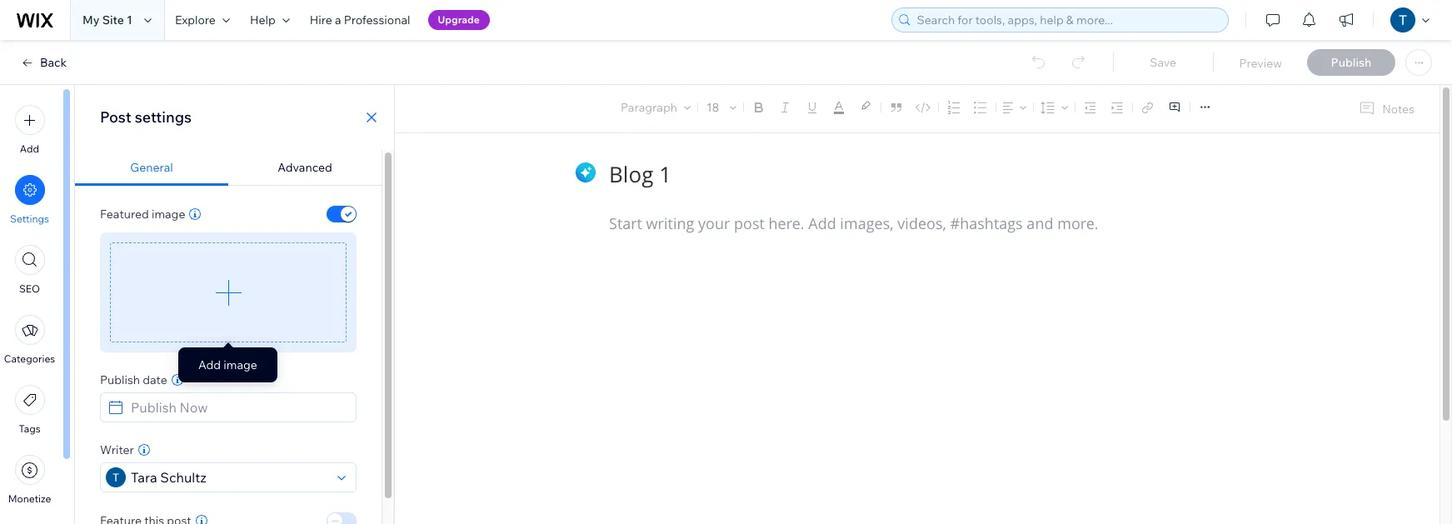 Task type: describe. For each thing, give the bounding box(es) containing it.
back
[[40, 55, 67, 70]]

hire a professional
[[310, 13, 410, 28]]

tags button
[[15, 385, 45, 435]]

monetize
[[8, 493, 51, 505]]

help
[[250, 13, 276, 28]]

site
[[102, 13, 124, 28]]

back button
[[20, 55, 67, 70]]

upgrade
[[438, 13, 480, 26]]

settings button
[[10, 175, 49, 225]]

add image
[[198, 358, 257, 373]]

post settings
[[100, 108, 192, 127]]

publish date
[[100, 373, 167, 388]]

post
[[100, 108, 132, 127]]

Add a Catchy Title text field
[[609, 160, 1214, 189]]

Writer field
[[126, 463, 333, 492]]

paragraph button
[[618, 96, 694, 119]]

add for add
[[20, 143, 39, 155]]

date
[[143, 373, 167, 388]]

1
[[127, 13, 132, 28]]

publish
[[100, 373, 140, 388]]

Search for tools, apps, help & more... field
[[912, 8, 1223, 32]]

featured image
[[100, 207, 185, 222]]

general
[[130, 160, 173, 175]]

a
[[335, 13, 341, 28]]

hire a professional link
[[300, 0, 420, 40]]

notes
[[1383, 101, 1415, 116]]

menu containing add
[[0, 95, 59, 524]]

my site 1
[[83, 13, 132, 28]]

advanced button
[[228, 150, 382, 186]]

settings
[[10, 213, 49, 225]]

paragraph
[[621, 100, 677, 115]]

settings
[[135, 108, 192, 127]]



Task type: vqa. For each thing, say whether or not it's contained in the screenshot.
bottommost the Default
no



Task type: locate. For each thing, give the bounding box(es) containing it.
tab list
[[75, 150, 382, 186]]

add up settings button
[[20, 143, 39, 155]]

1 horizontal spatial add
[[198, 358, 221, 373]]

menu
[[0, 95, 59, 524]]

add up publish date field
[[198, 358, 221, 373]]

writer
[[100, 443, 134, 458]]

categories button
[[4, 315, 55, 365]]

1 vertical spatial image
[[224, 358, 257, 373]]

1 vertical spatial add
[[198, 358, 221, 373]]

image
[[152, 207, 185, 222], [224, 358, 257, 373]]

add
[[20, 143, 39, 155], [198, 358, 221, 373]]

my
[[83, 13, 100, 28]]

seo
[[19, 283, 40, 295]]

advanced
[[278, 160, 332, 175]]

professional
[[344, 13, 410, 28]]

image for add image
[[224, 358, 257, 373]]

0 vertical spatial add
[[20, 143, 39, 155]]

Publish date field
[[126, 393, 351, 422]]

tab list containing general
[[75, 150, 382, 186]]

image up publish date field
[[224, 358, 257, 373]]

add inside button
[[20, 143, 39, 155]]

explore
[[175, 13, 216, 28]]

add button
[[15, 105, 45, 155]]

categories
[[4, 353, 55, 365]]

0 horizontal spatial image
[[152, 207, 185, 222]]

upgrade button
[[428, 10, 490, 30]]

hire
[[310, 13, 332, 28]]

notes button
[[1353, 98, 1420, 120]]

tags
[[19, 423, 40, 435]]

monetize button
[[8, 455, 51, 505]]

seo button
[[15, 245, 45, 295]]

image for featured image
[[152, 207, 185, 222]]

0 vertical spatial image
[[152, 207, 185, 222]]

image right featured
[[152, 207, 185, 222]]

0 horizontal spatial add
[[20, 143, 39, 155]]

general button
[[75, 150, 228, 186]]

help button
[[240, 0, 300, 40]]

add for add image
[[198, 358, 221, 373]]

featured
[[100, 207, 149, 222]]

1 horizontal spatial image
[[224, 358, 257, 373]]



